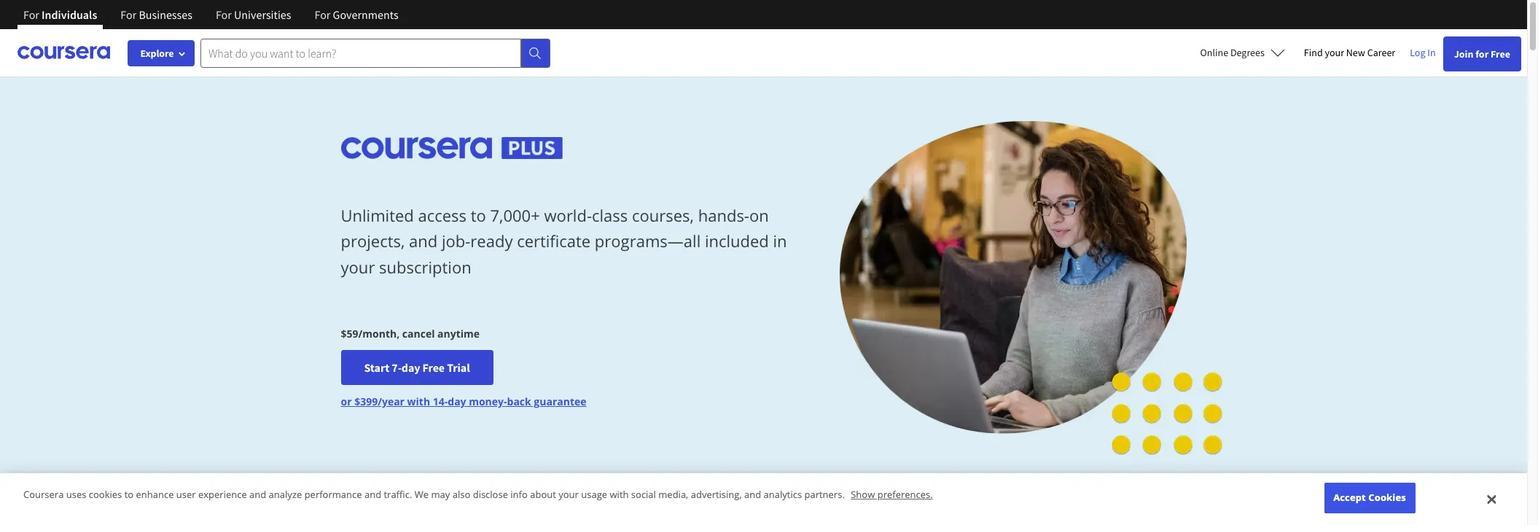 Task type: locate. For each thing, give the bounding box(es) containing it.
to right cookies
[[124, 488, 134, 501]]

advertising,
[[691, 488, 742, 501]]

for universities
[[216, 7, 291, 22]]

with left the 14-
[[407, 395, 430, 409]]

2 horizontal spatial your
[[1325, 46, 1345, 59]]

your down projects, at the left top of the page
[[341, 256, 375, 278]]

on
[[750, 204, 769, 226]]

0 vertical spatial your
[[1325, 46, 1345, 59]]

coursera plus image
[[341, 137, 563, 159]]

degrees
[[1231, 46, 1265, 59]]

join for free link
[[1444, 36, 1522, 71]]

log in
[[1411, 46, 1436, 59]]

for left governments
[[315, 7, 331, 22]]

4 for from the left
[[315, 7, 331, 22]]

and up subscription
[[409, 230, 438, 252]]

to up ready
[[471, 204, 486, 226]]

class
[[592, 204, 628, 226]]

day down $59 /month, cancel anytime
[[402, 360, 420, 375]]

performance
[[305, 488, 362, 501]]

1 vertical spatial to
[[124, 488, 134, 501]]

also
[[453, 488, 471, 501]]

join for free
[[1455, 47, 1511, 61]]

for for governments
[[315, 7, 331, 22]]

your right about
[[559, 488, 579, 501]]

world-
[[544, 204, 592, 226]]

and
[[409, 230, 438, 252], [249, 488, 266, 501], [365, 488, 382, 501], [745, 488, 762, 501], [774, 489, 805, 513]]

$59
[[341, 327, 358, 341]]

job-
[[442, 230, 471, 252]]

3 for from the left
[[216, 7, 232, 22]]

for left individuals
[[23, 7, 39, 22]]

1 vertical spatial your
[[341, 256, 375, 278]]

275+
[[568, 489, 608, 513]]

1 vertical spatial day
[[448, 395, 466, 409]]

coursera uses cookies to enhance user experience and analyze performance and traffic. we may also disclose info about your usage with social media, advertising, and analytics partners. show preferences.
[[23, 488, 933, 501]]

coursera left "uses"
[[23, 488, 64, 501]]

trial
[[447, 360, 470, 375]]

for
[[23, 7, 39, 22], [121, 7, 137, 22], [216, 7, 232, 22], [315, 7, 331, 22]]

2 vertical spatial your
[[559, 488, 579, 501]]

1 horizontal spatial to
[[471, 204, 486, 226]]

in
[[1428, 46, 1436, 59]]

0 horizontal spatial your
[[341, 256, 375, 278]]

included
[[705, 230, 769, 252]]

businesses
[[139, 7, 192, 22]]

2 for from the left
[[121, 7, 137, 22]]

and inside unlimited access to 7,000+ world-class courses, hands-on projects, and job-ready certificate programs—all included in your subscription
[[409, 230, 438, 252]]

0 horizontal spatial day
[[402, 360, 420, 375]]

coursera left plus
[[943, 489, 1017, 513]]

0 horizontal spatial to
[[124, 488, 134, 501]]

cancel
[[402, 327, 435, 341]]

free inside 'button'
[[423, 360, 445, 375]]

experience
[[198, 488, 247, 501]]

user
[[176, 488, 196, 501]]

day
[[402, 360, 420, 375], [448, 395, 466, 409]]

1 horizontal spatial coursera
[[943, 489, 1017, 513]]

traffic.
[[384, 488, 412, 501]]

projects,
[[341, 230, 405, 252]]

free left trial
[[423, 360, 445, 375]]

free
[[1491, 47, 1511, 61], [423, 360, 445, 375]]

coursera
[[23, 488, 64, 501], [943, 489, 1017, 513]]

unlimited
[[341, 204, 414, 226]]

enhance
[[136, 488, 174, 501]]

money-
[[469, 395, 507, 409]]

preferences.
[[878, 488, 933, 501]]

access
[[418, 204, 467, 226]]

programs—all
[[595, 230, 701, 252]]

we
[[415, 488, 429, 501]]

your
[[1325, 46, 1345, 59], [341, 256, 375, 278], [559, 488, 579, 501]]

or $399 /year with 14-day money-back guarantee
[[341, 395, 587, 409]]

cookies
[[1369, 491, 1407, 504]]

for left businesses
[[121, 7, 137, 22]]

subscription
[[379, 256, 472, 278]]

analytics
[[764, 488, 802, 501]]

for businesses
[[121, 7, 192, 22]]

None search field
[[201, 38, 551, 67]]

0 vertical spatial day
[[402, 360, 420, 375]]

usage
[[581, 488, 608, 501]]

day left 'money-'
[[448, 395, 466, 409]]

partners.
[[805, 488, 845, 501]]

find your new career link
[[1297, 44, 1403, 62]]

to
[[471, 204, 486, 226], [124, 488, 134, 501]]

explore button
[[128, 40, 195, 66]]

your right find in the right top of the page
[[1325, 46, 1345, 59]]

show
[[851, 488, 875, 501]]

join
[[1455, 47, 1474, 61]]

uses
[[66, 488, 86, 501]]

1 vertical spatial free
[[423, 360, 445, 375]]

accept cookies
[[1334, 491, 1407, 504]]

with
[[407, 395, 430, 409], [610, 488, 629, 501], [903, 489, 938, 513]]

media,
[[659, 488, 689, 501]]

hands-
[[698, 204, 750, 226]]

/year
[[378, 395, 405, 409]]

1 horizontal spatial day
[[448, 395, 466, 409]]

accept
[[1334, 491, 1367, 504]]

for for individuals
[[23, 7, 39, 22]]

free right for
[[1491, 47, 1511, 61]]

and left analyze
[[249, 488, 266, 501]]

individuals
[[42, 7, 97, 22]]

find
[[1305, 46, 1323, 59]]

with left social in the bottom left of the page
[[610, 488, 629, 501]]

0 vertical spatial to
[[471, 204, 486, 226]]

with right show
[[903, 489, 938, 513]]

$59 /month, cancel anytime
[[341, 327, 480, 341]]

1 horizontal spatial free
[[1491, 47, 1511, 61]]

0 vertical spatial free
[[1491, 47, 1511, 61]]

from
[[523, 489, 563, 513]]

for left universities
[[216, 7, 232, 22]]

0 horizontal spatial free
[[423, 360, 445, 375]]

info
[[511, 488, 528, 501]]

1 for from the left
[[23, 7, 39, 22]]

universities
[[676, 489, 769, 513]]

for
[[1476, 47, 1489, 61]]



Task type: describe. For each thing, give the bounding box(es) containing it.
14-
[[433, 395, 448, 409]]

may
[[431, 488, 450, 501]]

start 7-day free trial
[[364, 360, 470, 375]]

to inside unlimited access to 7,000+ world-class courses, hands-on projects, and job-ready certificate programs—all included in your subscription
[[471, 204, 486, 226]]

for individuals
[[23, 7, 97, 22]]

day inside 'button'
[[402, 360, 420, 375]]

show preferences. link
[[851, 488, 933, 501]]

start 7-day free trial button
[[341, 350, 493, 385]]

log in link
[[1403, 44, 1444, 61]]

cookies
[[89, 488, 122, 501]]

and left the companies
[[774, 489, 805, 513]]

universities
[[234, 7, 291, 22]]

coursera image
[[18, 41, 110, 64]]

and left traffic.
[[365, 488, 382, 501]]

1 horizontal spatial your
[[559, 488, 579, 501]]

disclose
[[473, 488, 508, 501]]

career
[[1368, 46, 1396, 59]]

courses,
[[632, 204, 694, 226]]

2 horizontal spatial with
[[903, 489, 938, 513]]

$399
[[355, 395, 378, 409]]

guarantee
[[534, 395, 587, 409]]

anytime
[[438, 327, 480, 341]]

explore
[[140, 47, 174, 60]]

ready
[[471, 230, 513, 252]]

online degrees button
[[1189, 36, 1297, 69]]

new
[[1347, 46, 1366, 59]]

certificate
[[517, 230, 591, 252]]

accept cookies button
[[1325, 483, 1416, 513]]

7,000+
[[490, 204, 540, 226]]

social
[[631, 488, 656, 501]]

leading
[[612, 489, 672, 513]]

in
[[773, 230, 787, 252]]

your inside unlimited access to 7,000+ world-class courses, hands-on projects, and job-ready certificate programs—all included in your subscription
[[341, 256, 375, 278]]

start
[[364, 360, 390, 375]]

online
[[1201, 46, 1229, 59]]

plus
[[1022, 489, 1056, 513]]

or
[[341, 395, 352, 409]]

/month,
[[358, 327, 400, 341]]

What do you want to learn? text field
[[201, 38, 521, 67]]

and left the analytics
[[745, 488, 762, 501]]

find your new career
[[1305, 46, 1396, 59]]

companies
[[810, 489, 899, 513]]

for for businesses
[[121, 7, 137, 22]]

banner navigation
[[12, 0, 410, 40]]

unlimited access to 7,000+ world-class courses, hands-on projects, and job-ready certificate programs—all included in your subscription
[[341, 204, 787, 278]]

log
[[1411, 46, 1426, 59]]

learn from 275+ leading universities and companies with coursera plus
[[472, 489, 1056, 513]]

governments
[[333, 7, 399, 22]]

for for universities
[[216, 7, 232, 22]]

1 horizontal spatial with
[[610, 488, 629, 501]]

back
[[507, 395, 531, 409]]

0 horizontal spatial coursera
[[23, 488, 64, 501]]

online degrees
[[1201, 46, 1265, 59]]

0 horizontal spatial with
[[407, 395, 430, 409]]

for governments
[[315, 7, 399, 22]]

analyze
[[269, 488, 302, 501]]

7-
[[392, 360, 402, 375]]

about
[[530, 488, 556, 501]]

learn
[[472, 489, 519, 513]]



Task type: vqa. For each thing, say whether or not it's contained in the screenshot.
Coursera Uses Cookies To Enhance User Experience And Analyze Performance And Traffic. We May Also Disclose Info About Your Usage With Social Media, Advertising, And Analytics Partners. Show Preferences.
yes



